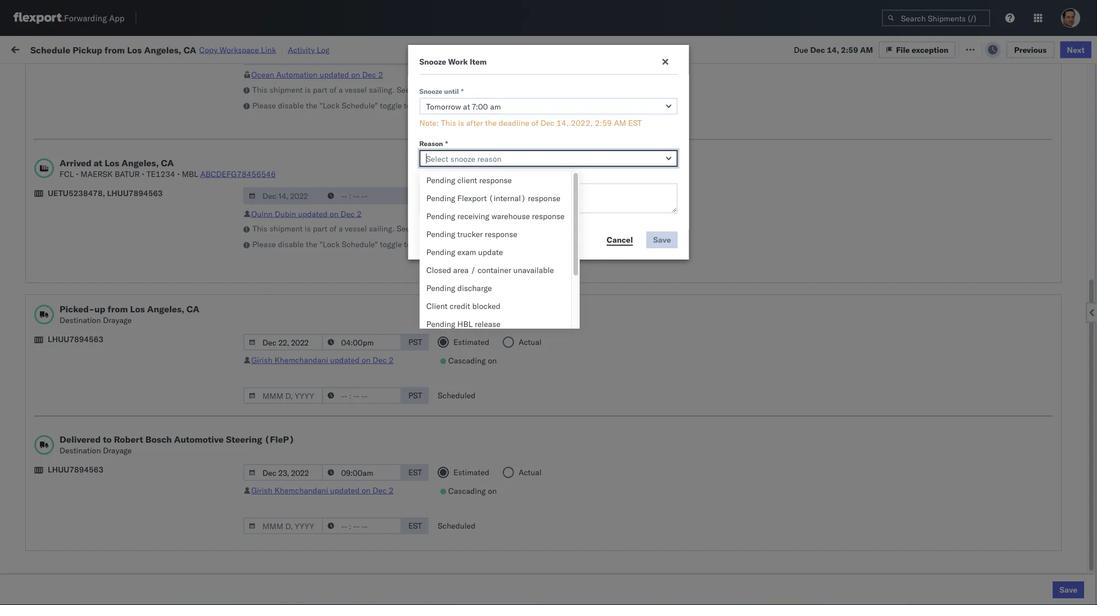Task type: describe. For each thing, give the bounding box(es) containing it.
2 for ocean automation updated on dec 2 button
[[378, 70, 383, 80]]

pickup for second schedule pickup from rotterdam, netherlands button from the bottom
[[61, 403, 85, 413]]

no
[[264, 70, 273, 78]]

schedule delivery appointment button for 11:30 pm est, jan 23, 2023
[[26, 384, 138, 396]]

2 flex- from the top
[[665, 137, 689, 147]]

for for cst
[[476, 85, 486, 94]]

2 flex-1846748 from the top
[[665, 162, 723, 172]]

blocked
[[473, 301, 501, 311]]

2 mmm d, yyyy text field from the top
[[244, 387, 323, 404]]

4 ocean fcl from the top
[[369, 187, 408, 197]]

cancel
[[607, 235, 633, 245]]

snooze down ocean automation updated on dec 2 button
[[327, 92, 349, 100]]

abcdefg78456546 button
[[200, 169, 276, 179]]

Max 200 characters text field
[[420, 183, 678, 214]]

187 on track
[[258, 44, 304, 53]]

1 vertical spatial *
[[446, 139, 448, 148]]

est, down 2:59 am est, dec 14, 2022
[[227, 311, 244, 320]]

1 schedule pickup from rotterdam, netherlands button from the top
[[26, 403, 172, 426]]

8 ocean fcl from the top
[[369, 286, 408, 296]]

los for fourth schedule pickup from los angeles, ca button from the bottom
[[106, 186, 119, 196]]

8:30 pm est, jan 30, 2023 for schedule delivery appointment
[[194, 484, 294, 494]]

0 vertical spatial lhuu7894563
[[107, 188, 163, 198]]

4 schedule pickup from los angeles, ca button from the top
[[26, 359, 164, 371]]

2 ocean fcl from the top
[[369, 137, 408, 147]]

778
[[206, 44, 221, 53]]

est, left feb
[[228, 533, 244, 543]]

5 resize handle column header from the left
[[507, 87, 520, 605]]

15 ocean fcl from the top
[[369, 508, 408, 518]]

1 schedule pickup from los angeles, ca button from the top
[[26, 161, 164, 173]]

response down pending receiving warehouse response
[[485, 229, 518, 239]]

confirm pickup from rotterdam, netherlands button
[[26, 526, 172, 550]]

6 1846748 from the top
[[689, 261, 723, 271]]

batur inside arrived at los angeles, ca fcl • maersk batur • te1234 • mbl abcdefg78456546
[[115, 169, 140, 179]]

please for quinn
[[253, 239, 276, 249]]

3 schedule delivery appointment from the top
[[26, 285, 138, 295]]

2 nov from the top
[[247, 162, 262, 172]]

9:00 am est, dec 24, 2022
[[194, 335, 297, 345]]

angeles, for 5th schedule pickup from los angeles, ca button
[[121, 434, 152, 444]]

snoozed
[[233, 70, 259, 78]]

additional
[[420, 172, 453, 181]]

2 1846748 from the top
[[689, 162, 723, 172]]

los for 2nd schedule pickup from los angeles, ca button from the bottom of the page
[[106, 359, 119, 369]]

1 flex-1846748 from the top
[[665, 137, 723, 147]]

toggle for ocean automation updated on dec 2
[[380, 100, 402, 110]]

est, up 7:00 pm est, dec 23, 2022
[[228, 286, 244, 296]]

3 mmm d, yyyy text field from the top
[[244, 464, 323, 481]]

until
[[444, 87, 459, 95]]

5 flex- from the top
[[665, 212, 689, 221]]

picked-up from los angeles, ca destination drayage
[[60, 304, 200, 325]]

5 edt, from the top
[[228, 212, 245, 221]]

1 vertical spatial of
[[532, 118, 539, 128]]

girish for ca
[[251, 355, 273, 365]]

quinn dubin updated on dec 2
[[251, 209, 362, 219]]

5, for schedule delivery appointment button associated with 2:59 am edt, nov 5, 2022
[[264, 212, 271, 221]]

name
[[467, 92, 485, 100]]

est, down the 2:59 am est, jan 13, 2023
[[232, 385, 249, 395]]

delivery up picked-
[[61, 285, 90, 295]]

schedule pickup from los angeles, ca for 2nd schedule pickup from los angeles, ca button from the bottom of the page
[[26, 359, 164, 369]]

schedule pickup from rotterdam, netherlands for the schedule pickup from rotterdam, netherlands link for second schedule pickup from rotterdam, netherlands button from the bottom
[[26, 403, 146, 424]]

please disable the "lock schedule" toggle to allow editing. for quinn dubin updated on dec 2
[[253, 239, 461, 249]]

jawla
[[1001, 137, 1020, 147]]

est, down 9:00 am est, dec 24, 2022
[[228, 360, 244, 370]]

23, for confirm pickup from los angeles, ca
[[262, 311, 275, 320]]

workitem button
[[7, 89, 176, 101]]

est, down 11:30 pm est, jan 28, 2023
[[227, 484, 244, 494]]

jaehyung choi - test origin agent
[[973, 385, 1096, 395]]

5, for fourth schedule pickup from los angeles, ca button from the bottom
[[264, 187, 271, 197]]

copy
[[199, 45, 218, 55]]

flex-1660288
[[665, 113, 723, 123]]

automotive
[[174, 434, 224, 445]]

7 resize handle column header from the left
[[725, 87, 738, 605]]

flex-2130387
[[665, 410, 723, 419]]

5 2:59 am edt, nov 5, 2022 from the top
[[194, 236, 292, 246]]

item
[[470, 57, 487, 67]]

import work
[[95, 44, 142, 53]]

4 mmm d, yyyy text field from the top
[[244, 518, 323, 535]]

jan down 11:30 pm est, jan 28, 2023
[[246, 484, 258, 494]]

pm up 2:00 am est, feb 3, 2023
[[213, 508, 225, 518]]

2 vertical spatial 14,
[[263, 286, 275, 296]]

2 11:30 from the top
[[194, 410, 216, 419]]

appointment for 11:30 pm est, jan 23, 2023
[[92, 384, 138, 394]]

confirm for confirm delivery
[[26, 335, 55, 345]]

schedule" for quinn dubin updated on dec 2
[[342, 239, 378, 249]]

3 customs from the top
[[53, 458, 85, 468]]

editing. for pst
[[434, 239, 461, 249]]

workspace
[[220, 45, 259, 55]]

from for first schedule pickup from rotterdam, netherlands button from the bottom
[[87, 502, 104, 512]]

cascading on for delivered to robert bosch automotive steering (flep)
[[449, 486, 497, 496]]

flexport inside list box
[[458, 193, 487, 203]]

next button
[[1061, 41, 1092, 58]]

1 11:30 pm est, jan 23, 2023 from the top
[[194, 385, 299, 395]]

pm right 7:00
[[213, 311, 225, 320]]

jan left 28,
[[251, 459, 263, 469]]

1 1846748 from the top
[[689, 137, 723, 147]]

from for 3rd schedule pickup from los angeles, ca button from the bottom
[[87, 236, 104, 246]]

2 for the quinn dubin updated on dec 2 'button'
[[357, 209, 362, 219]]

1 5, from the top
[[264, 137, 271, 147]]

destination inside delivered to robert bosch automotive steering (flep) destination drayage
[[60, 446, 101, 456]]

schedule for second schedule pickup from rotterdam, netherlands button from the bottom
[[26, 403, 59, 413]]

pending flexport (internal) response
[[427, 193, 561, 203]]

flexport for 2:59 am est, jan 13, 2023
[[448, 360, 477, 370]]

due
[[794, 45, 809, 54]]

comments
[[455, 172, 489, 181]]

4 nov from the top
[[247, 212, 262, 221]]

est, down steering
[[232, 459, 249, 469]]

7 flex- from the top
[[665, 261, 689, 271]]

ca for 5th schedule pickup from los angeles, ca button
[[154, 434, 164, 444]]

save button
[[1054, 582, 1085, 599]]

3 1846748 from the top
[[689, 187, 723, 197]]

allow for pst
[[413, 239, 432, 249]]

4 flex-1846748 from the top
[[665, 212, 723, 221]]

16 ocean fcl from the top
[[369, 533, 408, 543]]

1 vertical spatial the
[[485, 118, 497, 128]]

1 flex- from the top
[[665, 113, 689, 123]]

mode button
[[363, 89, 431, 101]]

5 ocean fcl from the top
[[369, 212, 408, 221]]

confirm pickup from los angeles, ca link
[[26, 309, 160, 321]]

my
[[11, 41, 29, 56]]

for for pst
[[476, 224, 486, 234]]

3 documents from the top
[[125, 458, 166, 468]]

3 nov from the top
[[247, 187, 262, 197]]

schedule for fourth schedule pickup from los angeles, ca button from the bottom
[[26, 186, 59, 196]]

pending for pending client response
[[427, 175, 456, 185]]

1 vertical spatial 14,
[[557, 118, 569, 128]]

schedule pickup from rotterdam, netherlands link for first schedule pickup from rotterdam, netherlands button from the bottom
[[26, 502, 172, 524]]

1 vertical spatial 23,
[[265, 385, 277, 395]]

3 edt, from the top
[[228, 162, 245, 172]]

list box containing pending client response
[[420, 171, 572, 405]]

5 schedule pickup from los angeles, ca button from the top
[[26, 433, 164, 445]]

filtered by:
[[11, 69, 51, 79]]

pickup for 1st schedule pickup from los angeles, ca button
[[61, 162, 85, 171]]

maersk batur link for cst
[[412, 84, 474, 95]]

flex
[[647, 92, 660, 100]]

/
[[471, 265, 476, 275]]

10 resize handle column header from the left
[[1033, 87, 1046, 605]]

link
[[261, 45, 276, 55]]

1 • from the left
[[76, 169, 78, 179]]

2 schedule pickup from rotterdam, netherlands button from the top
[[26, 502, 172, 525]]

19,
[[264, 113, 276, 123]]

4 edt, from the top
[[228, 187, 245, 197]]

3 ocean fcl from the top
[[369, 162, 408, 172]]

1 vertical spatial is
[[458, 118, 464, 128]]

client name button
[[442, 89, 509, 101]]

confirm pickup from los angeles, ca button
[[26, 309, 160, 322]]

girish khemchandani updated on dec 2 for delivered to robert bosch automotive steering (flep)
[[251, 486, 394, 496]]

pm down steering
[[218, 459, 230, 469]]

1 schedule delivery appointment link from the top
[[26, 136, 138, 148]]

snoozed : no
[[233, 70, 273, 78]]

save
[[1060, 585, 1078, 595]]

9 resize handle column header from the left
[[954, 87, 968, 605]]

3 pst from the top
[[409, 391, 422, 401]]

3 clearance from the top
[[87, 458, 123, 468]]

mbl
[[182, 169, 198, 179]]

up
[[94, 304, 105, 315]]

lhuu7894563,
[[744, 286, 802, 295]]

jan down 13,
[[251, 385, 263, 395]]

-- : -- -- text field for picked-up from los angeles, ca
[[322, 387, 402, 404]]

12 ocean fcl from the top
[[369, 410, 408, 419]]

from for 2nd schedule pickup from los angeles, ca button from the bottom of the page
[[87, 359, 104, 369]]

7 ocean fcl from the top
[[369, 261, 408, 271]]

4 resize handle column header from the left
[[428, 87, 442, 605]]

3 upload customs clearance documents from the top
[[26, 458, 166, 468]]

integration test account - karl lagerfeld for 11:30 pm est, jan 23, 2023
[[526, 410, 672, 419]]

import
[[95, 44, 120, 53]]

due dec 14, 2:59 am
[[794, 45, 874, 54]]

jan up feb
[[246, 508, 258, 518]]

ca for 1st schedule pickup from los angeles, ca button
[[154, 162, 164, 171]]

clearance for flexport
[[87, 112, 123, 122]]

forwarding
[[64, 13, 107, 23]]

schedule pickup from rotterdam, netherlands link for second schedule pickup from rotterdam, netherlands button from the bottom
[[26, 403, 172, 425]]

:
[[259, 70, 261, 78]]

actions
[[1053, 92, 1076, 100]]

(internal)
[[489, 193, 526, 203]]

drayage inside the picked-up from los angeles, ca destination drayage
[[103, 315, 132, 325]]

my work
[[11, 41, 61, 56]]

3 11:30 from the top
[[194, 459, 216, 469]]

girish for steering
[[251, 486, 273, 496]]

feb
[[246, 533, 260, 543]]

6 resize handle column header from the left
[[628, 87, 641, 605]]

10 ocean fcl from the top
[[369, 360, 408, 370]]

30, for schedule pickup from rotterdam, netherlands
[[260, 508, 272, 518]]

part for dubin
[[313, 224, 328, 234]]

2 -- : -- -- text field from the top
[[322, 464, 402, 481]]

9 ocean fcl from the top
[[369, 335, 408, 345]]

2 resize handle column header from the left
[[308, 87, 321, 605]]

schedule pickup from rotterdam, netherlands for the schedule pickup from rotterdam, netherlands link associated with first schedule pickup from rotterdam, netherlands button from the bottom
[[26, 502, 146, 523]]

3 upload customs clearance documents link from the top
[[26, 458, 166, 469]]

1 nov from the top
[[247, 137, 262, 147]]

lhuu7894563 for from
[[48, 334, 104, 344]]

1 2:59 am edt, nov 5, 2022 from the top
[[194, 137, 292, 147]]

client for client name
[[448, 92, 466, 100]]

11:30 pm est, jan 28, 2023
[[194, 459, 299, 469]]

3 schedule delivery appointment link from the top
[[26, 285, 138, 296]]

3 • from the left
[[177, 169, 180, 179]]

vessel for quinn dubin updated on dec 2
[[345, 224, 367, 234]]

rotterdam, for 2:00 am est, feb 3, 2023
[[101, 527, 141, 537]]

consignee for 2:59 am est, jan 13, 2023
[[502, 360, 540, 370]]

0 vertical spatial 14,
[[828, 45, 840, 54]]

batur for quinn dubin updated on dec 2
[[448, 224, 474, 234]]

maersk batur link for pst
[[412, 223, 474, 234]]

upload customs clearance documents link for bosch ocean test
[[26, 260, 166, 271]]

3 resize handle column header from the left
[[350, 87, 363, 605]]

confirm pickup from rotterdam, netherlands link
[[26, 526, 172, 549]]

-- : -- -- text field for ocean automation updated on dec 2
[[322, 48, 402, 65]]

778 at risk
[[206, 44, 245, 53]]

8 flex- from the top
[[665, 286, 689, 296]]

previous button
[[1007, 41, 1055, 58]]

3 2:59 am edt, nov 5, 2022 from the top
[[194, 187, 292, 197]]

is for cst
[[305, 85, 311, 94]]

update
[[478, 247, 503, 257]]

ceau7522281,
[[744, 137, 801, 147]]

8:30 for schedule delivery appointment
[[194, 484, 211, 494]]

6 flex- from the top
[[665, 236, 689, 246]]

ca for fourth schedule pickup from los angeles, ca button from the bottom
[[154, 186, 164, 196]]

batch
[[1035, 44, 1057, 53]]

2 2:59 am edt, nov 5, 2022 from the top
[[194, 162, 292, 172]]

container
[[478, 265, 512, 275]]

schedule delivery appointment link for 8:30
[[26, 483, 138, 494]]

response right (internal)
[[528, 193, 561, 203]]

pending exam update
[[427, 247, 503, 257]]

test123456
[[822, 137, 870, 147]]

6 edt, from the top
[[228, 236, 245, 246]]

2 • from the left
[[142, 169, 144, 179]]

2130387
[[689, 410, 723, 419]]

3 flex-1846748 from the top
[[665, 187, 723, 197]]

pickup for 5th schedule pickup from los angeles, ca button
[[61, 434, 85, 444]]

pm down 11:30 pm est, jan 28, 2023
[[213, 484, 225, 494]]

arrived
[[60, 157, 92, 168]]

ceau7522281, hlxu6269489, hlxu8034992
[[744, 137, 918, 147]]

a for quinn dubin updated on dec 2
[[339, 224, 343, 234]]

netherlands for 2:00 am est, feb 3, 2023
[[26, 538, 70, 548]]

gaurav jawla
[[973, 137, 1020, 147]]

los inside arrived at los angeles, ca fcl • maersk batur • te1234 • mbl abcdefg78456546
[[105, 157, 119, 168]]

aug
[[247, 113, 262, 123]]

9 flex- from the top
[[665, 410, 689, 419]]

trucker
[[458, 229, 483, 239]]

3,
[[262, 533, 270, 543]]

origin
[[1051, 385, 1073, 395]]

drayage inside delivered to robert bosch automotive steering (flep) destination drayage
[[103, 446, 132, 456]]

pm down the 2:59 am est, jan 13, 2023
[[218, 385, 230, 395]]

ocean automation updated on dec 2 button
[[251, 70, 383, 80]]

jaehyung
[[973, 385, 1006, 395]]

bosch inside delivered to robert bosch automotive steering (flep) destination drayage
[[145, 434, 172, 445]]

2 5, from the top
[[264, 162, 271, 172]]

additional comments (optional)
[[420, 172, 527, 181]]

snooze for until
[[420, 87, 443, 95]]

5 nov from the top
[[247, 236, 262, 246]]

angeles, for fourth schedule pickup from los angeles, ca button from the bottom
[[121, 186, 152, 196]]

28,
[[265, 459, 277, 469]]

3:00
[[194, 113, 211, 123]]

7:00
[[194, 311, 211, 320]]

pickup for 3rd schedule pickup from los angeles, ca button from the bottom
[[61, 236, 85, 246]]

activity
[[288, 45, 315, 55]]

demo for 2022
[[479, 113, 500, 123]]

1660288
[[689, 113, 723, 123]]

los for 3rd schedule pickup from los angeles, ca button from the bottom
[[106, 236, 119, 246]]

Select snooze reason text field
[[420, 150, 678, 167]]

1 edt, from the top
[[228, 113, 245, 123]]

schedule pickup from los angeles, ca link for 2nd schedule pickup from los angeles, ca button from the bottom of the page
[[26, 359, 164, 370]]

5 1846748 from the top
[[689, 236, 723, 246]]

upload for flexport demo consignee
[[26, 112, 51, 122]]

pickup for confirm pickup from rotterdam, netherlands button
[[57, 527, 81, 537]]

25,
[[261, 434, 273, 444]]

11 ocean fcl from the top
[[369, 385, 408, 395]]

4 1846748 from the top
[[689, 212, 723, 221]]

shipment for automation
[[270, 85, 303, 94]]

gaurav
[[973, 137, 999, 147]]

automation
[[276, 70, 318, 80]]

6 flex-1846748 from the top
[[665, 261, 723, 271]]

cascading on for picked-up from los angeles, ca
[[449, 356, 497, 366]]

batch action
[[1035, 44, 1084, 53]]

hlxu6269489,
[[803, 137, 861, 147]]

est, up 11:30 pm est, jan 28, 2023
[[228, 434, 244, 444]]

pst for girish khemchandani updated on dec 2
[[409, 337, 422, 347]]

pending for pending hbl release
[[427, 319, 456, 329]]

pm up the 2:59 am est, jan 25, 2023
[[218, 410, 230, 419]]

pending for pending exam update
[[427, 247, 456, 257]]

-- : -- -- text field for quinn dubin updated on dec 2
[[322, 187, 402, 204]]

1 appointment from the top
[[92, 137, 138, 147]]

flex id button
[[641, 89, 727, 101]]

pickup for confirm pickup from los angeles, ca button on the left of page
[[57, 310, 81, 320]]

confirm delivery
[[26, 335, 85, 345]]

angeles, inside the picked-up from los angeles, ca destination drayage
[[147, 304, 184, 315]]

activity log button
[[288, 43, 330, 56]]

est, up the 2:59 am est, jan 25, 2023
[[232, 410, 249, 419]]

jan up 25,
[[251, 410, 263, 419]]

0 vertical spatial est
[[629, 118, 642, 128]]

1 mmm d, yyyy text field from the top
[[244, 334, 323, 351]]

2 netherlands from the top
[[26, 513, 70, 523]]

3 schedule pickup from los angeles, ca button from the top
[[26, 235, 164, 248]]

closed
[[427, 265, 451, 275]]

Tomorrow at 7:00 am text field
[[420, 98, 678, 115]]

maeu9408431
[[822, 410, 879, 419]]

1 schedule delivery appointment from the top
[[26, 137, 138, 147]]

delivery for 2:59 am edt, nov 5, 2022
[[61, 211, 90, 221]]

fcl inside arrived at los angeles, ca fcl • maersk batur • te1234 • mbl abcdefg78456546
[[60, 169, 74, 179]]



Task type: vqa. For each thing, say whether or not it's contained in the screenshot.


Task type: locate. For each thing, give the bounding box(es) containing it.
pending client response
[[427, 175, 512, 185]]

delivery down picked-
[[57, 335, 85, 345]]

schedule delivery appointment button for 8:30 pm est, jan 30, 2023
[[26, 483, 138, 495]]

0 vertical spatial girish khemchandani updated on dec 2
[[251, 355, 394, 365]]

* right the reason
[[446, 139, 448, 148]]

client left name
[[448, 92, 466, 100]]

ca for 2nd schedule pickup from los angeles, ca button from the bottom of the page
[[154, 359, 164, 369]]

2 for girish khemchandani updated on dec 2 button associated with picked-up from los angeles, ca
[[389, 355, 394, 365]]

lhuu7894563 down confirm pickup from los angeles, ca button on the left of page
[[48, 334, 104, 344]]

rotterdam, inside the confirm pickup from rotterdam, netherlands
[[101, 527, 141, 537]]

maersk batur link up pending exam update
[[412, 223, 474, 234]]

0 vertical spatial vessel
[[345, 85, 367, 94]]

from inside confirm pickup from los angeles, ca link
[[83, 310, 99, 320]]

0 vertical spatial upload
[[26, 112, 51, 122]]

2 edt, from the top
[[228, 137, 245, 147]]

delivery down the uetu5238478,
[[61, 211, 90, 221]]

1 vertical spatial for
[[476, 224, 486, 234]]

-- : -- -- text field for delivered to robert bosch automotive steering (flep)
[[322, 518, 402, 535]]

from inside the picked-up from los angeles, ca destination drayage
[[108, 304, 128, 315]]

response right warehouse
[[532, 211, 565, 221]]

upload customs clearance documents link up up
[[26, 260, 166, 271]]

0 horizontal spatial at
[[94, 157, 102, 168]]

0 vertical spatial -- : -- -- text field
[[322, 48, 402, 65]]

consignee
[[526, 92, 558, 100], [502, 113, 540, 123], [502, 360, 540, 370]]

0 vertical spatial upload customs clearance documents link
[[26, 112, 166, 123]]

0 vertical spatial at
[[223, 44, 230, 53]]

demo down name
[[479, 113, 500, 123]]

cascading on
[[449, 356, 497, 366], [449, 486, 497, 496]]

2 pst from the top
[[409, 337, 422, 347]]

upload customs clearance documents down workitem "button"
[[26, 112, 166, 122]]

confirm
[[26, 310, 55, 320], [26, 335, 55, 345], [26, 527, 55, 537]]

1889466
[[689, 286, 723, 296]]

8 resize handle column header from the left
[[803, 87, 817, 605]]

see for cst
[[397, 85, 410, 94]]

-- : -- -- text field
[[322, 387, 402, 404], [322, 464, 402, 481], [322, 518, 402, 535]]

edt, down 3:00 am edt, aug 19, 2022
[[228, 137, 245, 147]]

2 confirm from the top
[[26, 335, 55, 345]]

11:30 down automotive
[[194, 459, 216, 469]]

1 integration from the top
[[526, 410, 565, 419]]

2 clearance from the top
[[87, 261, 123, 270]]

abcdefg78456546 inside arrived at los angeles, ca fcl • maersk batur • te1234 • mbl abcdefg78456546
[[200, 169, 276, 179]]

delivery for 11:30 pm est, jan 23, 2023
[[61, 384, 90, 394]]

angeles, for 3rd schedule pickup from los angeles, ca button from the bottom
[[121, 236, 152, 246]]

nov
[[247, 137, 262, 147], [247, 162, 262, 172], [247, 187, 262, 197], [247, 212, 262, 221], [247, 236, 262, 246]]

edt, right mbl
[[228, 162, 245, 172]]

2 please disable the "lock schedule" toggle to allow editing. from the top
[[253, 239, 461, 249]]

6 ocean fcl from the top
[[369, 236, 408, 246]]

file
[[906, 44, 920, 53], [897, 45, 910, 54]]

0 vertical spatial of
[[330, 85, 337, 94]]

1 vertical spatial estimated
[[454, 468, 490, 478]]

edt,
[[228, 113, 245, 123], [228, 137, 245, 147], [228, 162, 245, 172], [228, 187, 245, 197], [228, 212, 245, 221], [228, 236, 245, 246]]

los for 5th schedule pickup from los angeles, ca button
[[106, 434, 119, 444]]

est, up 2:00 am est, feb 3, 2023
[[227, 508, 244, 518]]

flexport demo consignee down name
[[448, 113, 540, 123]]

schedule for 2nd schedule pickup from los angeles, ca button from the bottom of the page
[[26, 359, 59, 369]]

4 schedule delivery appointment link from the top
[[26, 384, 138, 395]]

0 vertical spatial documents
[[125, 112, 166, 122]]

estimated for delivered to robert bosch automotive steering (flep)
[[454, 468, 490, 478]]

quinn dubin updated on dec 2 button
[[251, 209, 362, 219]]

7:00 pm est, dec 23, 2022
[[194, 311, 296, 320]]

1 drayage from the top
[[103, 315, 132, 325]]

flexport. image
[[13, 12, 64, 24]]

0 vertical spatial this
[[253, 85, 268, 94]]

scheduled for picked-up from los angeles, ca
[[438, 391, 476, 401]]

los for confirm pickup from los angeles, ca button on the left of page
[[101, 310, 114, 320]]

2022,
[[571, 118, 593, 128]]

los inside the picked-up from los angeles, ca destination drayage
[[130, 304, 145, 315]]

pending left client
[[427, 175, 456, 185]]

0 vertical spatial integration
[[526, 410, 565, 419]]

work right 'import'
[[122, 44, 142, 53]]

upload customs clearance documents button
[[26, 112, 166, 124], [26, 260, 166, 272]]

schedule" for ocean automation updated on dec 2
[[342, 100, 378, 110]]

flexport
[[448, 113, 477, 123], [458, 193, 487, 203], [448, 360, 477, 370]]

delivery up arrived at the top left
[[61, 137, 90, 147]]

1 this shipment is part of a vessel sailing. see maersk batur for details. from the top
[[253, 85, 514, 94]]

schedule pickup from los angeles, ca link for 3rd schedule pickup from los angeles, ca button from the bottom
[[26, 235, 164, 246]]

snooze until *
[[420, 87, 464, 95]]

drayage down the robert
[[103, 446, 132, 456]]

scheduled
[[438, 391, 476, 401], [438, 521, 476, 531]]

187
[[258, 44, 273, 53]]

the right after
[[485, 118, 497, 128]]

1 schedule delivery appointment button from the top
[[26, 136, 138, 149]]

0 vertical spatial karl
[[622, 410, 637, 419]]

2 horizontal spatial •
[[177, 169, 180, 179]]

1 pending from the top
[[427, 175, 456, 185]]

flexport down pending hbl release
[[448, 360, 477, 370]]

maersk batur link
[[412, 84, 474, 95], [412, 223, 474, 234]]

9:00
[[194, 335, 211, 345]]

actual for picked-up from los angeles, ca
[[519, 337, 542, 347]]

4 schedule pickup from los angeles, ca from the top
[[26, 359, 164, 369]]

2 destination from the top
[[60, 446, 101, 456]]

at right arrived at the top left
[[94, 157, 102, 168]]

of down ocean automation updated on dec 2
[[330, 85, 337, 94]]

23, for schedule pickup from rotterdam, netherlands
[[265, 410, 277, 419]]

0 vertical spatial upload customs clearance documents button
[[26, 112, 166, 124]]

flex-1660288 button
[[647, 110, 726, 126], [647, 110, 726, 126]]

1 vertical spatial documents
[[125, 261, 166, 270]]

8:30 pm est, jan 30, 2023 for schedule pickup from rotterdam, netherlands
[[194, 508, 294, 518]]

0 vertical spatial integration test account - karl lagerfeld
[[526, 410, 672, 419]]

jan left 25,
[[246, 434, 259, 444]]

confirm pickup from rotterdam, netherlands
[[26, 527, 141, 548]]

integration for 11:30 pm est, jan 23, 2023
[[526, 410, 565, 419]]

destination inside the picked-up from los angeles, ca destination drayage
[[60, 315, 101, 325]]

11:30 pm est, jan 23, 2023 up the 2:59 am est, jan 25, 2023
[[194, 410, 299, 419]]

release
[[475, 319, 501, 329]]

1 vessel from the top
[[345, 85, 367, 94]]

girish khemchandani updated on dec 2 for picked-up from los angeles, ca
[[251, 355, 394, 365]]

1 girish khemchandani updated on dec 2 button from the top
[[251, 355, 394, 365]]

23, up the 24,
[[262, 311, 275, 320]]

3 upload from the top
[[26, 458, 51, 468]]

a down quinn dubin updated on dec 2
[[339, 224, 343, 234]]

confirm pickup from los angeles, ca
[[26, 310, 160, 320]]

flexport for 3:00 am edt, aug 19, 2022
[[448, 113, 477, 123]]

ca inside the picked-up from los angeles, ca destination drayage
[[187, 304, 200, 315]]

upload customs clearance documents button down workitem "button"
[[26, 112, 166, 124]]

pickup for 2nd schedule pickup from los angeles, ca button from the bottom of the page
[[61, 359, 85, 369]]

5 schedule pickup from los angeles, ca link from the top
[[26, 433, 164, 444]]

confirm for confirm pickup from rotterdam, netherlands
[[26, 527, 55, 537]]

by:
[[41, 69, 51, 79]]

exam
[[458, 247, 476, 257]]

Search Shipments (/) text field
[[883, 10, 991, 26]]

1 for from the top
[[476, 85, 486, 94]]

2 vertical spatial lhuu7894563
[[48, 465, 104, 475]]

khemchandani
[[275, 355, 328, 365], [275, 486, 328, 496]]

unavailable
[[514, 265, 554, 275]]

*
[[461, 87, 464, 95], [446, 139, 448, 148]]

2 11:30 pm est, jan 23, 2023 from the top
[[194, 410, 299, 419]]

Search Work text field
[[720, 40, 843, 57]]

details. right name
[[488, 85, 514, 94]]

1 schedule pickup from los angeles, ca from the top
[[26, 162, 164, 171]]

at for arrived
[[94, 157, 102, 168]]

2 vertical spatial consignee
[[502, 360, 540, 370]]

1 please from the top
[[253, 100, 276, 110]]

3 appointment from the top
[[92, 285, 138, 295]]

1 vertical spatial this
[[441, 118, 456, 128]]

1 mmm d, yyyy text field from the top
[[244, 48, 323, 65]]

integration
[[526, 410, 565, 419], [526, 459, 565, 469]]

3 -- : -- -- text field from the top
[[322, 334, 402, 351]]

5 schedule delivery appointment button from the top
[[26, 483, 138, 495]]

delivery up delivered
[[61, 384, 90, 394]]

schedule pickup from rotterdam, netherlands link up confirm pickup from rotterdam, netherlands link
[[26, 502, 172, 524]]

1 khemchandani from the top
[[275, 355, 328, 365]]

vessel left mode
[[345, 85, 367, 94]]

schedule pickup from rotterdam, netherlands
[[26, 403, 146, 424], [26, 502, 146, 523]]

upload customs clearance documents down delivered
[[26, 458, 166, 468]]

credit
[[450, 301, 471, 311]]

13 ocean fcl from the top
[[369, 459, 408, 469]]

flexport demo consignee for 2:59 am est, jan 13, 2023
[[448, 360, 540, 370]]

1 upload customs clearance documents from the top
[[26, 112, 166, 122]]

0 vertical spatial cascading
[[449, 356, 486, 366]]

1 horizontal spatial •
[[142, 169, 144, 179]]

girish
[[251, 355, 273, 365], [251, 486, 273, 496]]

list box
[[420, 171, 572, 405]]

disable for dubin
[[278, 239, 304, 249]]

bosch ocean test
[[448, 137, 512, 147], [526, 137, 590, 147], [448, 162, 512, 172], [526, 162, 590, 172], [448, 187, 512, 197], [526, 187, 590, 197], [448, 212, 512, 221], [526, 212, 590, 221], [448, 236, 512, 246], [526, 236, 590, 246], [448, 261, 512, 271], [526, 261, 590, 271], [448, 286, 512, 296], [526, 286, 590, 296], [448, 311, 512, 320], [526, 311, 590, 320], [448, 335, 512, 345], [526, 335, 590, 345]]

the for cst
[[306, 100, 318, 110]]

from for 5th schedule pickup from los angeles, ca button
[[87, 434, 104, 444]]

0 vertical spatial "lock
[[320, 100, 340, 110]]

confirm delivery button
[[26, 334, 85, 347]]

client
[[448, 92, 466, 100], [427, 301, 448, 311]]

rotterdam,
[[106, 403, 146, 413], [106, 502, 146, 512], [101, 527, 141, 537]]

2 vertical spatial flexport
[[448, 360, 477, 370]]

vessel
[[345, 85, 367, 94], [345, 224, 367, 234]]

1 vertical spatial karl
[[622, 459, 637, 469]]

2 schedule pickup from los angeles, ca link from the top
[[26, 186, 164, 197]]

netherlands for 11:30 pm est, jan 23, 2023
[[26, 415, 70, 424]]

1 vertical spatial girish khemchandani updated on dec 2 button
[[251, 486, 394, 496]]

work for import
[[122, 44, 142, 53]]

schedule delivery appointment link for 11:30
[[26, 384, 138, 395]]

2 schedule delivery appointment from the top
[[26, 211, 138, 221]]

hbl
[[458, 319, 473, 329]]

2 integration test account - karl lagerfeld from the top
[[526, 459, 672, 469]]

1 vertical spatial allow
[[413, 239, 432, 249]]

schedule pickup from los angeles, ca for 1st schedule pickup from los angeles, ca button
[[26, 162, 164, 171]]

schedule pickup from los angeles, ca for fourth schedule pickup from los angeles, ca button from the bottom
[[26, 186, 164, 196]]

rotterdam, for 11:30 pm est, jan 23, 2023
[[106, 403, 146, 413]]

schedule pickup from rotterdam, netherlands link up delivered
[[26, 403, 172, 425]]

is down ocean automation updated on dec 2 button
[[305, 85, 311, 94]]

1 vertical spatial cascading on
[[449, 486, 497, 496]]

2 for delivered to robert bosch automotive steering (flep)'s girish khemchandani updated on dec 2 button
[[389, 486, 394, 496]]

1 vertical spatial "lock
[[320, 239, 340, 249]]

lagerfeld for 11:30 pm est, jan 23, 2023
[[639, 410, 672, 419]]

2 vertical spatial the
[[306, 239, 318, 249]]

0 vertical spatial batur
[[448, 85, 474, 94]]

schedule pickup from rotterdam, netherlands link
[[26, 403, 172, 425], [26, 502, 172, 524]]

2 girish khemchandani updated on dec 2 from the top
[[251, 486, 394, 496]]

5 flex-1846748 from the top
[[665, 236, 723, 246]]

schedule delivery appointment for 11:30
[[26, 384, 138, 394]]

edt, up 2:59 am est, dec 14, 2022
[[228, 236, 245, 246]]

2 vertical spatial upload customs clearance documents
[[26, 458, 166, 468]]

1 vertical spatial work
[[448, 57, 468, 67]]

1 cascading from the top
[[449, 356, 486, 366]]

1 30, from the top
[[260, 484, 272, 494]]

1 vertical spatial maersk batur link
[[412, 223, 474, 234]]

1 vertical spatial 8:30
[[194, 508, 211, 518]]

2 vertical spatial 11:30
[[194, 459, 216, 469]]

import work button
[[90, 36, 146, 61]]

4 flex- from the top
[[665, 187, 689, 197]]

1 resize handle column header from the left
[[173, 87, 187, 605]]

maersk
[[412, 85, 446, 94], [81, 169, 113, 179], [412, 224, 446, 234]]

30, for schedule delivery appointment
[[260, 484, 272, 494]]

2 appointment from the top
[[92, 211, 138, 221]]

cascading for delivered to robert bosch automotive steering (flep)
[[449, 486, 486, 496]]

flexport up receiving
[[458, 193, 487, 203]]

mode
[[369, 92, 386, 100]]

0 horizontal spatial 14,
[[263, 286, 275, 296]]

2 this shipment is part of a vessel sailing. see maersk batur for details. from the top
[[253, 224, 514, 234]]

details. for cst
[[488, 85, 514, 94]]

documents up arrived at los angeles, ca fcl • maersk batur • te1234 • mbl abcdefg78456546
[[125, 112, 166, 122]]

0 vertical spatial scheduled
[[438, 391, 476, 401]]

0 vertical spatial schedule pickup from rotterdam, netherlands
[[26, 403, 146, 424]]

clearance down workitem "button"
[[87, 112, 123, 122]]

mmm d, yyyy text field for dubin
[[244, 187, 323, 204]]

disable for automation
[[278, 100, 304, 110]]

2 flexport demo consignee from the top
[[448, 360, 540, 370]]

maersk batur link down snooze work item
[[412, 84, 474, 95]]

maersk inside arrived at los angeles, ca fcl • maersk batur • te1234 • mbl abcdefg78456546
[[81, 169, 113, 179]]

pending receiving warehouse response
[[427, 211, 565, 221]]

closed area / container unavailable
[[427, 265, 554, 275]]

0 vertical spatial 30,
[[260, 484, 272, 494]]

pending up closed
[[427, 247, 456, 257]]

work left item in the top left of the page
[[448, 57, 468, 67]]

0 vertical spatial toggle
[[380, 100, 402, 110]]

upload customs clearance documents button up up
[[26, 260, 166, 272]]

at inside arrived at los angeles, ca fcl • maersk batur • te1234 • mbl abcdefg78456546
[[94, 157, 102, 168]]

2 schedule" from the top
[[342, 239, 378, 249]]

* right until
[[461, 87, 464, 95]]

flexport down client name
[[448, 113, 477, 123]]

1 vertical spatial upload customs clearance documents
[[26, 261, 166, 270]]

confirm for confirm pickup from los angeles, ca
[[26, 310, 55, 320]]

work inside 'import work' button
[[122, 44, 142, 53]]

schedule for first schedule pickup from rotterdam, netherlands button from the bottom
[[26, 502, 59, 512]]

1 part from the top
[[313, 85, 328, 94]]

0 vertical spatial to
[[404, 100, 411, 110]]

netherlands inside the confirm pickup from rotterdam, netherlands
[[26, 538, 70, 548]]

1 schedule pickup from rotterdam, netherlands link from the top
[[26, 403, 172, 425]]

pending for pending receiving warehouse response
[[427, 211, 456, 221]]

pickup inside confirm pickup from los angeles, ca link
[[57, 310, 81, 320]]

to inside delivered to robert bosch automotive steering (flep) destination drayage
[[103, 434, 112, 445]]

1 schedule pickup from rotterdam, netherlands from the top
[[26, 403, 146, 424]]

documents for bosch
[[125, 261, 166, 270]]

2 shipment from the top
[[270, 224, 303, 234]]

cancel button
[[600, 232, 640, 248]]

consignee inside button
[[526, 92, 558, 100]]

2 disable from the top
[[278, 239, 304, 249]]

destination down delivered
[[60, 446, 101, 456]]

1 vertical spatial batur
[[115, 169, 140, 179]]

0 vertical spatial girish khemchandani updated on dec 2 button
[[251, 355, 394, 365]]

batch action button
[[1018, 40, 1091, 57]]

2 vertical spatial rotterdam,
[[101, 527, 141, 537]]

risk
[[232, 44, 245, 53]]

part
[[313, 85, 328, 94], [313, 224, 328, 234]]

-- : -- -- text field
[[322, 48, 402, 65], [322, 187, 402, 204], [322, 334, 402, 351]]

from for confirm pickup from los angeles, ca button on the left of page
[[83, 310, 99, 320]]

0 vertical spatial 11:30 pm est, jan 23, 2023
[[194, 385, 299, 395]]

resize handle column header
[[173, 87, 187, 605], [308, 87, 321, 605], [350, 87, 363, 605], [428, 87, 442, 605], [507, 87, 520, 605], [628, 87, 641, 605], [725, 87, 738, 605], [803, 87, 817, 605], [954, 87, 968, 605], [1033, 87, 1046, 605], [1069, 87, 1083, 605]]

upload customs clearance documents link down workitem "button"
[[26, 112, 166, 123]]

arrived at los angeles, ca fcl • maersk batur • te1234 • mbl abcdefg78456546
[[60, 157, 276, 179]]

0 vertical spatial customs
[[53, 112, 85, 122]]

this down the :
[[253, 85, 268, 94]]

pending for pending discharge
[[427, 283, 456, 293]]

1 vertical spatial sailing.
[[369, 224, 395, 234]]

0 horizontal spatial abcdefg78456546
[[200, 169, 276, 179]]

note:
[[420, 118, 439, 128]]

from for fourth schedule pickup from los angeles, ca button from the bottom
[[87, 186, 104, 196]]

account for 11:30 pm est, jan 28, 2023
[[584, 459, 614, 469]]

1 horizontal spatial *
[[461, 87, 464, 95]]

pending left the trucker
[[427, 229, 456, 239]]

part down quinn dubin updated on dec 2
[[313, 224, 328, 234]]

of right deadline at the left top of page
[[532, 118, 539, 128]]

30, down 28,
[[260, 484, 272, 494]]

4 2:59 am edt, nov 5, 2022 from the top
[[194, 212, 292, 221]]

of for cst
[[330, 85, 337, 94]]

1 confirm from the top
[[26, 310, 55, 320]]

2 vertical spatial -- : -- -- text field
[[322, 334, 402, 351]]

pm
[[213, 311, 225, 320], [218, 385, 230, 395], [218, 410, 230, 419], [218, 459, 230, 469], [213, 484, 225, 494], [213, 508, 225, 518]]

app
[[109, 13, 125, 23]]

the down quinn dubin updated on dec 2
[[306, 239, 318, 249]]

0 vertical spatial demo
[[479, 113, 500, 123]]

schedule pickup from rotterdam, netherlands button up delivered
[[26, 403, 172, 426]]

0 vertical spatial 8:30
[[194, 484, 211, 494]]

8:30 for schedule pickup from rotterdam, netherlands
[[194, 508, 211, 518]]

toggle
[[380, 100, 402, 110], [380, 239, 402, 249]]

log
[[317, 45, 330, 55]]

0 vertical spatial editing.
[[434, 100, 461, 110]]

snooze for work
[[420, 57, 447, 67]]

pickup inside the confirm pickup from rotterdam, netherlands
[[57, 527, 81, 537]]

flex-1889466
[[665, 286, 723, 296]]

dubin
[[275, 209, 296, 219]]

2 khemchandani from the top
[[275, 486, 328, 496]]

1 vertical spatial shipment
[[270, 224, 303, 234]]

id
[[661, 92, 668, 100]]

8:30
[[194, 484, 211, 494], [194, 508, 211, 518]]

ca inside arrived at los angeles, ca fcl • maersk batur • te1234 • mbl abcdefg78456546
[[161, 157, 174, 168]]

message
[[151, 44, 182, 53]]

• down arrived at the top left
[[76, 169, 78, 179]]

4 pending from the top
[[427, 229, 456, 239]]

is for pst
[[305, 224, 311, 234]]

1 upload customs clearance documents link from the top
[[26, 112, 166, 123]]

drayage down up
[[103, 315, 132, 325]]

est, up the 2:59 am est, jan 13, 2023
[[228, 335, 244, 345]]

pending left hbl
[[427, 319, 456, 329]]

documents down the robert
[[125, 458, 166, 468]]

schedule delivery appointment up picked-
[[26, 285, 138, 295]]

0 vertical spatial sailing.
[[369, 85, 395, 94]]

11:30 pm est, jan 23, 2023 down the 2:59 am est, jan 13, 2023
[[194, 385, 299, 395]]

est,
[[228, 286, 244, 296], [227, 311, 244, 320], [228, 335, 244, 345], [228, 360, 244, 370], [232, 385, 249, 395], [232, 410, 249, 419], [228, 434, 244, 444], [232, 459, 249, 469], [227, 484, 244, 494], [227, 508, 244, 518], [228, 533, 244, 543]]

confirm inside the confirm pickup from rotterdam, netherlands
[[26, 527, 55, 537]]

1 girish khemchandani updated on dec 2 from the top
[[251, 355, 394, 365]]

allow up note:
[[413, 100, 432, 110]]

client inside button
[[448, 92, 466, 100]]

8:30 up 2:00
[[194, 508, 211, 518]]

girish khemchandani updated on dec 2 button for delivered to robert bosch automotive steering (flep)
[[251, 486, 394, 496]]

1 scheduled from the top
[[438, 391, 476, 401]]

2 vertical spatial netherlands
[[26, 538, 70, 548]]

disable
[[278, 100, 304, 110], [278, 239, 304, 249]]

batur
[[448, 85, 474, 94], [115, 169, 140, 179], [448, 224, 474, 234]]

jan left 13,
[[246, 360, 259, 370]]

1846748
[[689, 137, 723, 147], [689, 162, 723, 172], [689, 187, 723, 197], [689, 212, 723, 221], [689, 236, 723, 246], [689, 261, 723, 271]]

editing. for cst
[[434, 100, 461, 110]]

1 vertical spatial maersk
[[81, 169, 113, 179]]

client left the 'credit'
[[427, 301, 448, 311]]

1 vertical spatial part
[[313, 224, 328, 234]]

2 vertical spatial of
[[330, 224, 337, 234]]

3:00 am edt, aug 19, 2022
[[194, 113, 298, 123]]

upload customs clearance documents link down delivered
[[26, 458, 166, 469]]

choi
[[1008, 385, 1025, 395]]

1 11:30 from the top
[[194, 385, 216, 395]]

estimated for picked-up from los angeles, ca
[[454, 337, 490, 347]]

of down quinn dubin updated on dec 2
[[330, 224, 337, 234]]

ca for 3rd schedule pickup from los angeles, ca button from the bottom
[[154, 236, 164, 246]]

delivery for 9:00 am est, dec 24, 2022
[[57, 335, 85, 345]]

0 vertical spatial a
[[339, 85, 343, 94]]

2 vertical spatial 23,
[[265, 410, 277, 419]]

see for pst
[[397, 224, 410, 234]]

details. for pst
[[488, 224, 514, 234]]

2 girish from the top
[[251, 486, 273, 496]]

clearance
[[87, 112, 123, 122], [87, 261, 123, 270], [87, 458, 123, 468]]

MMM D, YYYY text field
[[244, 48, 323, 65], [244, 187, 323, 204]]

upload for bosch ocean test
[[26, 261, 51, 270]]

1 8:30 pm est, jan 30, 2023 from the top
[[194, 484, 294, 494]]

11:30
[[194, 385, 216, 395], [194, 410, 216, 419], [194, 459, 216, 469]]

1 vertical spatial editing.
[[434, 239, 461, 249]]

1 vertical spatial destination
[[60, 446, 101, 456]]

2 vessel from the top
[[345, 224, 367, 234]]

1 horizontal spatial abcdefg78456546
[[822, 286, 898, 296]]

3 flex- from the top
[[665, 162, 689, 172]]

-
[[526, 113, 531, 123], [531, 113, 536, 123], [1027, 385, 1032, 395], [616, 410, 620, 419], [616, 459, 620, 469]]

0 vertical spatial flexport demo consignee
[[448, 113, 540, 123]]

picked-
[[60, 304, 94, 315]]

14, right the due
[[828, 45, 840, 54]]

1 vertical spatial rotterdam,
[[106, 502, 146, 512]]

discharge
[[458, 283, 492, 293]]

1 vertical spatial 11:30 pm est, jan 23, 2023
[[194, 410, 299, 419]]

editing. down until
[[434, 100, 461, 110]]

client name
[[448, 92, 485, 100]]

4 schedule pickup from los angeles, ca link from the top
[[26, 359, 164, 370]]

confirm delivery link
[[26, 334, 85, 345]]

0 vertical spatial netherlands
[[26, 415, 70, 424]]

next
[[1068, 45, 1085, 54]]

0 vertical spatial is
[[305, 85, 311, 94]]

11 resize handle column header from the left
[[1069, 87, 1083, 605]]

schedule pickup from los angeles, ca link for fourth schedule pickup from los angeles, ca button from the bottom
[[26, 186, 164, 197]]

2:59
[[842, 45, 859, 54], [595, 118, 612, 128], [194, 137, 211, 147], [194, 162, 211, 172], [194, 187, 211, 197], [194, 212, 211, 221], [194, 236, 211, 246], [194, 286, 211, 296], [194, 360, 211, 370], [194, 434, 211, 444]]

• left mbl
[[177, 169, 180, 179]]

2 vertical spatial to
[[103, 434, 112, 445]]

1 vertical spatial schedule pickup from rotterdam, netherlands link
[[26, 502, 172, 524]]

1 vertical spatial upload
[[26, 261, 51, 270]]

0 vertical spatial estimated
[[454, 337, 490, 347]]

1 vertical spatial details.
[[488, 224, 514, 234]]

2 vertical spatial confirm
[[26, 527, 55, 537]]

"lock down ocean automation updated on dec 2 button
[[320, 100, 340, 110]]

schedule delivery appointment button up picked-
[[26, 285, 138, 297]]

1 schedule pickup from los angeles, ca link from the top
[[26, 161, 164, 172]]

1 flexport demo consignee from the top
[[448, 113, 540, 123]]

khemchandani right 13,
[[275, 355, 328, 365]]

8:30 pm est, jan 30, 2023 down 11:30 pm est, jan 28, 2023
[[194, 484, 294, 494]]

for down item in the top left of the page
[[476, 85, 486, 94]]

scheduled for delivered to robert bosch automotive steering (flep)
[[438, 521, 476, 531]]

lhuu7894563
[[107, 188, 163, 198], [48, 334, 104, 344], [48, 465, 104, 475]]

from inside the confirm pickup from rotterdam, netherlands
[[83, 527, 99, 537]]

0 vertical spatial please
[[253, 100, 276, 110]]

2 upload customs clearance documents link from the top
[[26, 260, 166, 271]]

appointment up uetu5238478, lhuu7894563
[[92, 137, 138, 147]]

1 vertical spatial scheduled
[[438, 521, 476, 531]]

appointment for 8:30 pm est, jan 30, 2023
[[92, 483, 138, 493]]

0 vertical spatial *
[[461, 87, 464, 95]]

appointment up the robert
[[92, 384, 138, 394]]

schedule pickup from rotterdam, netherlands button up confirm pickup from rotterdam, netherlands link
[[26, 502, 172, 525]]

2 see from the top
[[397, 224, 410, 234]]

0 vertical spatial please disable the "lock schedule" toggle to allow editing.
[[253, 100, 461, 110]]

1 vertical spatial girish
[[251, 486, 273, 496]]

schedule pickup from los angeles, ca for 3rd schedule pickup from los angeles, ca button from the bottom
[[26, 236, 164, 246]]

14 ocean fcl from the top
[[369, 484, 408, 494]]

delivery down delivered
[[61, 483, 90, 493]]

1 vertical spatial abcdefg78456546
[[822, 286, 898, 296]]

schedule delivery appointment button up the confirm pickup from rotterdam, netherlands
[[26, 483, 138, 495]]

schedule pickup from rotterdam, netherlands up delivered
[[26, 403, 146, 424]]

1 vertical spatial please
[[253, 239, 276, 249]]

1 vertical spatial toggle
[[380, 239, 402, 249]]

workitem
[[12, 92, 42, 100]]

girish down the 24,
[[251, 355, 273, 365]]

23, up 25,
[[265, 410, 277, 419]]

"lock down quinn dubin updated on dec 2
[[320, 239, 340, 249]]

0 vertical spatial shipment
[[270, 85, 303, 94]]

"lock
[[320, 100, 340, 110], [320, 239, 340, 249]]

1 vertical spatial drayage
[[103, 446, 132, 456]]

lhuu7894563 down delivered
[[48, 465, 104, 475]]

1 ocean fcl from the top
[[369, 113, 408, 123]]

1 vertical spatial account
[[584, 459, 614, 469]]

please for ocean
[[253, 100, 276, 110]]

1 allow from the top
[[413, 100, 432, 110]]

demo down release
[[479, 360, 500, 370]]

at for 778
[[223, 44, 230, 53]]

1 vertical spatial girish khemchandani updated on dec 2
[[251, 486, 394, 496]]

1 vertical spatial schedule pickup from rotterdam, netherlands
[[26, 502, 146, 523]]

MMM D, YYYY text field
[[244, 334, 323, 351], [244, 387, 323, 404], [244, 464, 323, 481], [244, 518, 323, 535]]

2 maersk batur link from the top
[[412, 223, 474, 234]]

snooze up snooze until *
[[420, 57, 447, 67]]

schedule for 3rd schedule pickup from los angeles, ca button from the bottom
[[26, 236, 59, 246]]

lagerfeld
[[639, 410, 672, 419], [639, 459, 672, 469]]

1 vertical spatial customs
[[53, 261, 85, 270]]

demo
[[479, 113, 500, 123], [479, 360, 500, 370]]

2 estimated from the top
[[454, 468, 490, 478]]

2 customs from the top
[[53, 261, 85, 270]]

angeles, inside arrived at los angeles, ca fcl • maersk batur • te1234 • mbl abcdefg78456546
[[122, 157, 159, 168]]

warehouse
[[492, 211, 530, 221]]

khemchandani down 28,
[[275, 486, 328, 496]]

3 schedule pickup from los angeles, ca link from the top
[[26, 235, 164, 246]]

delivery
[[61, 137, 90, 147], [61, 211, 90, 221], [61, 285, 90, 295], [57, 335, 85, 345], [61, 384, 90, 394], [61, 483, 90, 493]]

2 schedule delivery appointment link from the top
[[26, 211, 138, 222]]

2 schedule pickup from los angeles, ca button from the top
[[26, 186, 164, 198]]

clearance for bosch
[[87, 261, 123, 270]]

1 horizontal spatial 14,
[[557, 118, 569, 128]]

customs down workitem "button"
[[53, 112, 85, 122]]

a for ocean automation updated on dec 2
[[339, 85, 343, 94]]

ca for confirm pickup from los angeles, ca button on the left of page
[[149, 310, 160, 320]]

pending down additional
[[427, 193, 456, 203]]

response up pending flexport (internal) response
[[480, 175, 512, 185]]

1 vertical spatial client
[[427, 301, 448, 311]]

schedule pickup from los angeles, ca button
[[26, 161, 164, 173], [26, 186, 164, 198], [26, 235, 164, 248], [26, 359, 164, 371], [26, 433, 164, 445]]

customs for flexport demo consignee
[[53, 112, 85, 122]]

jan
[[246, 360, 259, 370], [251, 385, 263, 395], [251, 410, 263, 419], [246, 434, 259, 444], [251, 459, 263, 469], [246, 484, 258, 494], [246, 508, 258, 518]]

delivery inside the confirm delivery link
[[57, 335, 85, 345]]

1 netherlands from the top
[[26, 415, 70, 424]]

0 vertical spatial allow
[[413, 100, 432, 110]]

0 vertical spatial schedule pickup from rotterdam, netherlands button
[[26, 403, 172, 426]]

documents for flexport
[[125, 112, 166, 122]]

schedule for 5th schedule pickup from los angeles, ca button
[[26, 434, 59, 444]]

customs up picked-
[[53, 261, 85, 270]]

cst
[[408, 52, 423, 62]]



